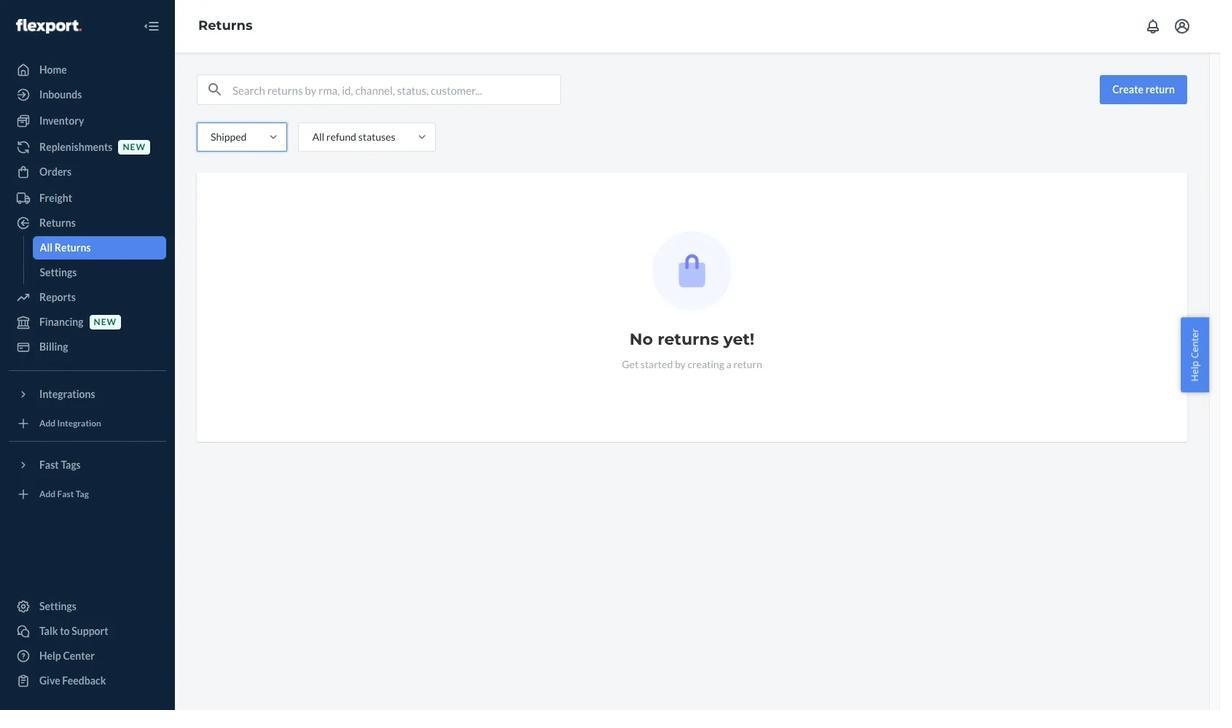 Task type: locate. For each thing, give the bounding box(es) containing it.
home link
[[9, 58, 166, 82]]

0 vertical spatial add
[[39, 418, 56, 429]]

return
[[1146, 83, 1175, 96], [734, 358, 762, 370]]

orders
[[39, 166, 72, 178]]

create return button
[[1100, 75, 1188, 104]]

new up orders link
[[123, 142, 146, 153]]

Search returns by rma, id, channel, status, customer... text field
[[233, 75, 561, 104]]

statuses
[[358, 131, 396, 143]]

0 horizontal spatial return
[[734, 358, 762, 370]]

all returns link
[[32, 236, 166, 260]]

flexport logo image
[[16, 19, 82, 33]]

replenishments
[[39, 141, 113, 153]]

returns
[[198, 18, 253, 34], [39, 217, 76, 229], [54, 241, 91, 254]]

0 vertical spatial new
[[123, 142, 146, 153]]

help center inside button
[[1189, 329, 1202, 382]]

1 vertical spatial new
[[94, 317, 117, 328]]

0 vertical spatial fast
[[39, 459, 59, 471]]

help center
[[1189, 329, 1202, 382], [39, 650, 95, 662]]

0 horizontal spatial new
[[94, 317, 117, 328]]

all refund statuses
[[312, 131, 396, 143]]

add left integration
[[39, 418, 56, 429]]

returns link
[[198, 18, 253, 34], [9, 211, 166, 235]]

settings up reports
[[40, 266, 77, 279]]

fast left tags
[[39, 459, 59, 471]]

new
[[123, 142, 146, 153], [94, 317, 117, 328]]

integrations button
[[9, 383, 166, 406]]

1 vertical spatial returns link
[[9, 211, 166, 235]]

1 vertical spatial help
[[39, 650, 61, 662]]

give feedback
[[39, 674, 106, 687]]

1 vertical spatial all
[[40, 241, 53, 254]]

fast
[[39, 459, 59, 471], [57, 489, 74, 500]]

1 add from the top
[[39, 418, 56, 429]]

settings link down all returns link
[[32, 261, 166, 284]]

1 horizontal spatial all
[[312, 131, 325, 143]]

0 vertical spatial help
[[1189, 361, 1202, 382]]

add
[[39, 418, 56, 429], [39, 489, 56, 500]]

add down the fast tags
[[39, 489, 56, 500]]

new for replenishments
[[123, 142, 146, 153]]

tags
[[61, 459, 81, 471]]

center
[[1189, 329, 1202, 358], [63, 650, 95, 662]]

settings
[[40, 266, 77, 279], [39, 600, 77, 612]]

new for financing
[[94, 317, 117, 328]]

1 horizontal spatial center
[[1189, 329, 1202, 358]]

settings link
[[32, 261, 166, 284], [9, 595, 166, 618]]

inventory link
[[9, 109, 166, 133]]

1 settings from the top
[[40, 266, 77, 279]]

1 horizontal spatial help center
[[1189, 329, 1202, 382]]

0 vertical spatial center
[[1189, 329, 1202, 358]]

all returns
[[40, 241, 91, 254]]

0 vertical spatial settings link
[[32, 261, 166, 284]]

2 settings from the top
[[39, 600, 77, 612]]

settings link up support
[[9, 595, 166, 618]]

settings up the to
[[39, 600, 77, 612]]

add integration link
[[9, 412, 166, 435]]

fast tags button
[[9, 454, 166, 477]]

help
[[1189, 361, 1202, 382], [39, 650, 61, 662]]

all
[[312, 131, 325, 143], [40, 241, 53, 254]]

1 vertical spatial add
[[39, 489, 56, 500]]

return inside button
[[1146, 83, 1175, 96]]

add fast tag link
[[9, 483, 166, 506]]

close navigation image
[[143, 17, 160, 35]]

refund
[[326, 131, 356, 143]]

started
[[641, 358, 673, 370]]

financing
[[39, 316, 84, 328]]

by
[[675, 358, 686, 370]]

return right a
[[734, 358, 762, 370]]

tag
[[76, 489, 89, 500]]

1 vertical spatial help center
[[39, 650, 95, 662]]

1 vertical spatial settings
[[39, 600, 77, 612]]

freight
[[39, 192, 72, 204]]

talk to support
[[39, 625, 108, 637]]

inbounds
[[39, 88, 82, 101]]

talk to support button
[[9, 620, 166, 643]]

all left refund
[[312, 131, 325, 143]]

1 horizontal spatial return
[[1146, 83, 1175, 96]]

billing
[[39, 340, 68, 353]]

all for all refund statuses
[[312, 131, 325, 143]]

create return
[[1113, 83, 1175, 96]]

no
[[630, 330, 653, 349]]

0 vertical spatial return
[[1146, 83, 1175, 96]]

1 horizontal spatial help
[[1189, 361, 1202, 382]]

1 horizontal spatial new
[[123, 142, 146, 153]]

0 vertical spatial settings
[[40, 266, 77, 279]]

0 vertical spatial all
[[312, 131, 325, 143]]

create
[[1113, 83, 1144, 96]]

return right 'create'
[[1146, 83, 1175, 96]]

all inside all returns link
[[40, 241, 53, 254]]

0 horizontal spatial all
[[40, 241, 53, 254]]

all down freight
[[40, 241, 53, 254]]

0 vertical spatial returns link
[[198, 18, 253, 34]]

0 horizontal spatial returns link
[[9, 211, 166, 235]]

2 add from the top
[[39, 489, 56, 500]]

creating
[[688, 358, 725, 370]]

inventory
[[39, 114, 84, 127]]

new down reports link
[[94, 317, 117, 328]]

fast tags
[[39, 459, 81, 471]]

1 vertical spatial center
[[63, 650, 95, 662]]

fast left tag
[[57, 489, 74, 500]]

0 vertical spatial help center
[[1189, 329, 1202, 382]]



Task type: vqa. For each thing, say whether or not it's contained in the screenshot.
the top Settings link
yes



Task type: describe. For each thing, give the bounding box(es) containing it.
1 vertical spatial returns
[[39, 217, 76, 229]]

freight link
[[9, 187, 166, 210]]

0 horizontal spatial center
[[63, 650, 95, 662]]

open account menu image
[[1174, 17, 1191, 35]]

all for all returns
[[40, 241, 53, 254]]

help center link
[[9, 645, 166, 668]]

add fast tag
[[39, 489, 89, 500]]

inbounds link
[[9, 83, 166, 106]]

a
[[727, 358, 732, 370]]

orders link
[[9, 160, 166, 184]]

add integration
[[39, 418, 101, 429]]

get
[[622, 358, 639, 370]]

1 vertical spatial fast
[[57, 489, 74, 500]]

returns
[[658, 330, 719, 349]]

0 horizontal spatial help
[[39, 650, 61, 662]]

help center button
[[1181, 318, 1210, 393]]

help inside button
[[1189, 361, 1202, 382]]

talk
[[39, 625, 58, 637]]

reports
[[39, 291, 76, 303]]

billing link
[[9, 335, 166, 359]]

home
[[39, 63, 67, 76]]

1 vertical spatial return
[[734, 358, 762, 370]]

open notifications image
[[1145, 17, 1162, 35]]

0 horizontal spatial help center
[[39, 650, 95, 662]]

support
[[72, 625, 108, 637]]

1 horizontal spatial returns link
[[198, 18, 253, 34]]

yet!
[[724, 330, 755, 349]]

empty list image
[[653, 231, 732, 311]]

feedback
[[62, 674, 106, 687]]

2 vertical spatial returns
[[54, 241, 91, 254]]

center inside button
[[1189, 329, 1202, 358]]

0 vertical spatial returns
[[198, 18, 253, 34]]

fast inside dropdown button
[[39, 459, 59, 471]]

integrations
[[39, 388, 95, 400]]

add for add fast tag
[[39, 489, 56, 500]]

get started by creating a return
[[622, 358, 762, 370]]

reports link
[[9, 286, 166, 309]]

no returns yet!
[[630, 330, 755, 349]]

add for add integration
[[39, 418, 56, 429]]

give feedback button
[[9, 669, 166, 693]]

shipped
[[211, 131, 247, 143]]

give
[[39, 674, 60, 687]]

to
[[60, 625, 70, 637]]

integration
[[57, 418, 101, 429]]

1 vertical spatial settings link
[[9, 595, 166, 618]]



